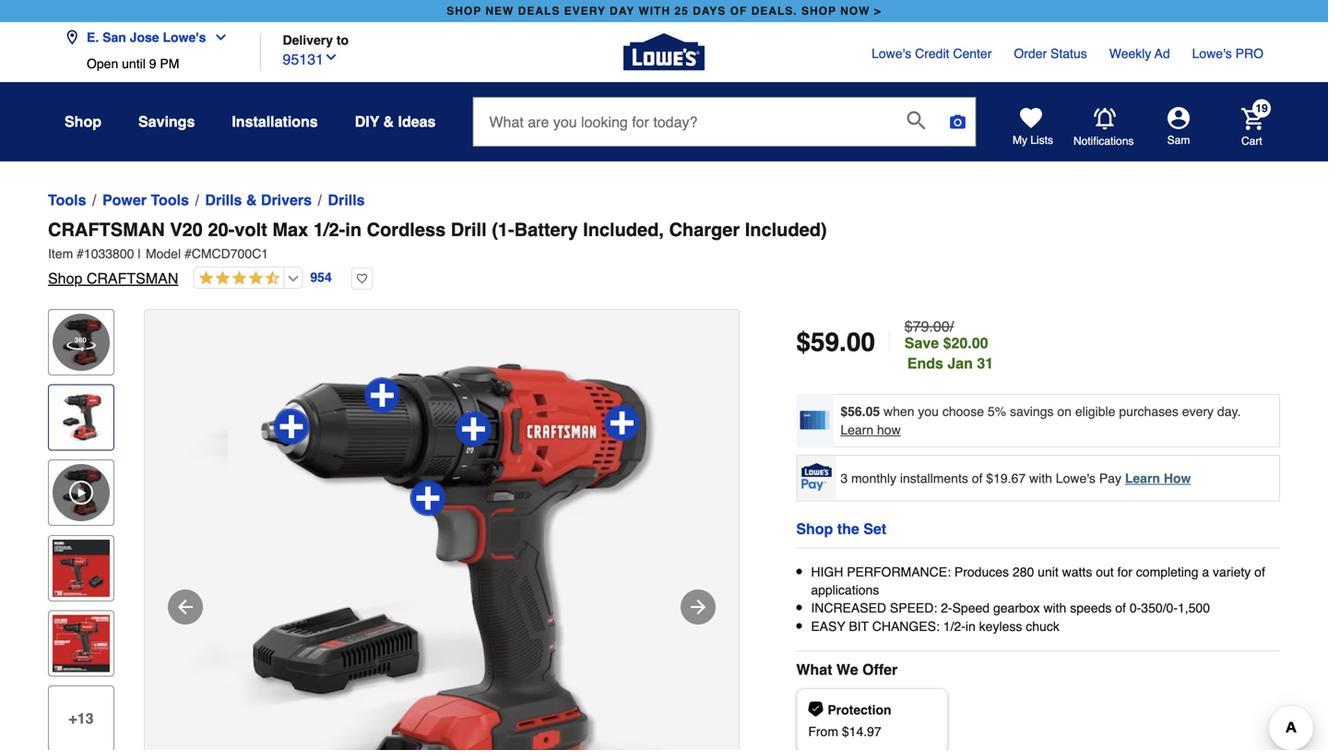 Task type: describe. For each thing, give the bounding box(es) containing it.
protection from $14.97
[[808, 702, 892, 739]]

shop for shop
[[65, 113, 101, 130]]

1 horizontal spatial |
[[887, 326, 894, 358]]

the
[[837, 520, 860, 537]]

1 # from the left
[[77, 246, 84, 261]]

speed:
[[890, 601, 938, 615]]

2 horizontal spatial of
[[1255, 565, 1266, 579]]

savings button
[[138, 105, 195, 138]]

deals.
[[752, 5, 798, 18]]

weekly
[[1110, 46, 1152, 61]]

$20.00
[[943, 334, 988, 351]]

.
[[840, 327, 847, 357]]

95131
[[283, 51, 324, 68]]

location image
[[65, 30, 79, 45]]

drivers
[[261, 191, 312, 208]]

lowe's pro link
[[1192, 44, 1264, 63]]

speed
[[953, 601, 990, 615]]

cordless
[[367, 219, 446, 240]]

notifications
[[1074, 134, 1134, 147]]

savings
[[1010, 404, 1054, 419]]

installments
[[900, 471, 968, 485]]

gearbox
[[994, 601, 1040, 615]]

completing
[[1136, 565, 1199, 579]]

lowe's left credit
[[872, 46, 912, 61]]

tools link
[[48, 189, 86, 211]]

19
[[1256, 102, 1268, 115]]

4.5 stars image
[[194, 270, 280, 287]]

pro
[[1236, 46, 1264, 61]]

$ 59 . 00
[[796, 327, 875, 357]]

a
[[1202, 565, 1210, 579]]

jan
[[948, 355, 973, 372]]

$19.67
[[986, 471, 1026, 485]]

heart outline image
[[351, 268, 373, 290]]

1/2- inside high performance: produces 280 unit watts out for completing a variety of applications increased speed: 2-speed gearbox with speeds of 0-350/0-1,500 easy bit changes: 1/2-in keyless chuck
[[944, 619, 966, 634]]

with
[[639, 5, 671, 18]]

5%
[[988, 404, 1007, 419]]

installations
[[232, 113, 318, 130]]

lowe's inside button
[[163, 30, 206, 45]]

set
[[864, 520, 887, 537]]

max
[[272, 219, 308, 240]]

drills link
[[328, 189, 365, 211]]

credit
[[915, 46, 950, 61]]

craftsman  #cmcd700c1 - thumbnail3 image
[[53, 615, 110, 672]]

learn inside the $56.05 when you choose 5% savings on eligible purchases every day. learn how
[[841, 423, 874, 437]]

lowe's credit center
[[872, 46, 992, 61]]

shop the set
[[796, 520, 887, 537]]

day
[[610, 5, 635, 18]]

sam
[[1168, 134, 1190, 147]]

changes:
[[872, 619, 940, 634]]

every
[[1182, 404, 1214, 419]]

jose
[[130, 30, 159, 45]]

1/2- inside craftsman v20 20-volt max 1/2-in cordless drill (1-battery included, charger included) item # 1033800 | model # cmcd700c1
[[313, 219, 345, 240]]

my lists
[[1013, 134, 1054, 147]]

1 shop from the left
[[447, 5, 482, 18]]

| inside craftsman v20 20-volt max 1/2-in cordless drill (1-battery included, charger included) item # 1033800 | model # cmcd700c1
[[138, 246, 141, 261]]

2 shop from the left
[[802, 5, 837, 18]]

$
[[796, 327, 811, 357]]

pm
[[160, 56, 179, 71]]

3 monthly installments of $19.67 with lowe's pay learn how
[[841, 471, 1191, 485]]

keyless
[[979, 619, 1022, 634]]

now
[[841, 5, 870, 18]]

when
[[884, 404, 915, 419]]

0-
[[1130, 601, 1141, 615]]

craftsman  #cmcd700c1 - thumbnail2 image
[[53, 539, 110, 597]]

lowe's home improvement notification center image
[[1094, 108, 1116, 130]]

order status link
[[1014, 44, 1087, 63]]

model
[[146, 246, 181, 261]]

lowe's home improvement logo image
[[624, 12, 705, 93]]

$56.05 when you choose 5% savings on eligible purchases every day. learn how
[[841, 404, 1241, 437]]

shop new deals every day with 25 days of deals. shop now > link
[[443, 0, 885, 22]]

chuck
[[1026, 619, 1060, 634]]

drill
[[451, 219, 487, 240]]

1 vertical spatial craftsman
[[87, 270, 178, 287]]

cart
[[1242, 134, 1263, 147]]

lowe's left pro at top
[[1192, 46, 1232, 61]]

shop for shop craftsman
[[48, 270, 82, 287]]

protection plan filled image
[[808, 701, 823, 716]]

shop craftsman
[[48, 270, 178, 287]]

lowe's left pay
[[1056, 471, 1096, 485]]

954
[[310, 270, 332, 285]]

lists
[[1031, 134, 1054, 147]]

v20
[[170, 219, 203, 240]]

with inside high performance: produces 280 unit watts out for completing a variety of applications increased speed: 2-speed gearbox with speeds of 0-350/0-1,500 easy bit changes: 1/2-in keyless chuck
[[1044, 601, 1067, 615]]

lowe's pro
[[1192, 46, 1264, 61]]

out
[[1096, 565, 1114, 579]]

craftsman inside craftsman v20 20-volt max 1/2-in cordless drill (1-battery included, charger included) item # 1033800 | model # cmcd700c1
[[48, 219, 165, 240]]

how
[[1164, 471, 1191, 485]]

shop button
[[65, 105, 101, 138]]

for
[[1118, 565, 1133, 579]]

we
[[837, 661, 858, 678]]

drills & drivers
[[205, 191, 312, 208]]

& for diy
[[383, 113, 394, 130]]

95131 button
[[283, 47, 339, 71]]

$79.00 /
[[905, 318, 954, 335]]

2 tools from the left
[[151, 191, 189, 208]]

monthly
[[851, 471, 897, 485]]

2-
[[941, 601, 953, 615]]

san
[[103, 30, 126, 45]]

in inside craftsman v20 20-volt max 1/2-in cordless drill (1-battery included, charger included) item # 1033800 | model # cmcd700c1
[[345, 219, 362, 240]]



Task type: vqa. For each thing, say whether or not it's contained in the screenshot.
the topmost with
yes



Task type: locate. For each thing, give the bounding box(es) containing it.
variety
[[1213, 565, 1251, 579]]

1 vertical spatial |
[[887, 326, 894, 358]]

1 horizontal spatial #
[[184, 246, 192, 261]]

1033800
[[84, 246, 134, 261]]

0 horizontal spatial 1/2-
[[313, 219, 345, 240]]

performance:
[[847, 565, 951, 579]]

2 # from the left
[[184, 246, 192, 261]]

e. san jose lowe's button
[[65, 19, 236, 56]]

power tools link
[[102, 189, 189, 211]]

(1-
[[492, 219, 514, 240]]

0 vertical spatial learn
[[841, 423, 874, 437]]

chevron down image
[[206, 30, 228, 45], [324, 50, 339, 65]]

# right the item
[[77, 246, 84, 261]]

1 horizontal spatial drills
[[328, 191, 365, 208]]

1 horizontal spatial tools
[[151, 191, 189, 208]]

of
[[730, 5, 748, 18]]

pay
[[1099, 471, 1122, 485]]

in down speed
[[966, 619, 976, 634]]

1 horizontal spatial 1/2-
[[944, 619, 966, 634]]

order status
[[1014, 46, 1087, 61]]

lowe's up pm
[[163, 30, 206, 45]]

of
[[972, 471, 983, 485], [1255, 565, 1266, 579], [1116, 601, 1126, 615]]

1 horizontal spatial shop
[[802, 5, 837, 18]]

shop
[[447, 5, 482, 18], [802, 5, 837, 18]]

0 horizontal spatial in
[[345, 219, 362, 240]]

included,
[[583, 219, 664, 240]]

power tools
[[102, 191, 189, 208]]

weekly ad link
[[1110, 44, 1170, 63]]

1 vertical spatial of
[[1255, 565, 1266, 579]]

my
[[1013, 134, 1028, 147]]

how
[[877, 423, 901, 437]]

1 tools from the left
[[48, 191, 86, 208]]

1/2- down the 2-
[[944, 619, 966, 634]]

drills
[[205, 191, 242, 208], [328, 191, 365, 208]]

craftsman v20 20-volt max 1/2-in cordless drill (1-battery included, charger included) item # 1033800 | model # cmcd700c1
[[48, 219, 827, 261]]

1 horizontal spatial learn
[[1125, 471, 1160, 485]]

savings
[[138, 113, 195, 130]]

of right variety
[[1255, 565, 1266, 579]]

what we offer
[[796, 661, 898, 678]]

power
[[102, 191, 147, 208]]

0 horizontal spatial of
[[972, 471, 983, 485]]

deals
[[518, 5, 560, 18]]

increased
[[811, 601, 887, 615]]

drills for drills & drivers
[[205, 191, 242, 208]]

delivery to
[[283, 33, 349, 48]]

0 vertical spatial shop
[[65, 113, 101, 130]]

shop
[[65, 113, 101, 130], [48, 270, 82, 287], [796, 520, 833, 537]]

& for drills
[[246, 191, 257, 208]]

drills & drivers link
[[205, 189, 312, 211]]

in down drills link
[[345, 219, 362, 240]]

shop left the
[[796, 520, 833, 537]]

search image
[[907, 111, 926, 129]]

>
[[874, 5, 882, 18]]

chevron down image down to
[[324, 50, 339, 65]]

& inside "link"
[[246, 191, 257, 208]]

of left '$19.67'
[[972, 471, 983, 485]]

drills inside "link"
[[205, 191, 242, 208]]

to
[[337, 33, 349, 48]]

open
[[87, 56, 118, 71]]

save
[[905, 334, 939, 351]]

3
[[841, 471, 848, 485]]

1 horizontal spatial chevron down image
[[324, 50, 339, 65]]

1 horizontal spatial of
[[1116, 601, 1126, 615]]

/
[[950, 318, 954, 335]]

in inside high performance: produces 280 unit watts out for completing a variety of applications increased speed: 2-speed gearbox with speeds of 0-350/0-1,500 easy bit changes: 1/2-in keyless chuck
[[966, 619, 976, 634]]

learn right pay
[[1125, 471, 1160, 485]]

learn how link
[[1125, 471, 1191, 485]]

purchases
[[1119, 404, 1179, 419]]

speeds
[[1070, 601, 1112, 615]]

25
[[675, 5, 689, 18]]

& up the volt on the top
[[246, 191, 257, 208]]

days
[[693, 5, 726, 18]]

0 vertical spatial |
[[138, 246, 141, 261]]

chevron down image inside e. san jose lowe's button
[[206, 30, 228, 45]]

ends
[[908, 355, 944, 372]]

#
[[77, 246, 84, 261], [184, 246, 192, 261]]

1 horizontal spatial in
[[966, 619, 976, 634]]

craftsman  #cmcd700c1 - thumbnail image
[[53, 389, 110, 446]]

2 vertical spatial shop
[[796, 520, 833, 537]]

lowe's home improvement cart image
[[1242, 108, 1264, 130]]

of left 0- in the bottom right of the page
[[1116, 601, 1126, 615]]

1/2- down drills link
[[313, 219, 345, 240]]

shop left the new
[[447, 5, 482, 18]]

0 horizontal spatial tools
[[48, 191, 86, 208]]

day.
[[1218, 404, 1241, 419]]

arrow right image
[[687, 596, 709, 618]]

chevron down image right jose
[[206, 30, 228, 45]]

0 horizontal spatial |
[[138, 246, 141, 261]]

1 vertical spatial &
[[246, 191, 257, 208]]

my lists link
[[1013, 107, 1054, 148]]

tools
[[48, 191, 86, 208], [151, 191, 189, 208]]

0 vertical spatial craftsman
[[48, 219, 165, 240]]

0 horizontal spatial learn
[[841, 423, 874, 437]]

with up chuck
[[1044, 601, 1067, 615]]

until
[[122, 56, 146, 71]]

learn how button
[[841, 421, 901, 439]]

craftsman up 1033800
[[48, 219, 165, 240]]

1 vertical spatial chevron down image
[[324, 50, 339, 65]]

camera image
[[949, 113, 967, 131]]

$79.00
[[905, 318, 950, 335]]

produces
[[955, 565, 1009, 579]]

0 horizontal spatial chevron down image
[[206, 30, 228, 45]]

2 vertical spatial of
[[1116, 601, 1126, 615]]

9
[[149, 56, 156, 71]]

$56.05
[[841, 404, 880, 419]]

$14.97
[[842, 724, 882, 739]]

0 horizontal spatial drills
[[205, 191, 242, 208]]

ad
[[1155, 46, 1170, 61]]

drills for drills
[[328, 191, 365, 208]]

diy & ideas
[[355, 113, 436, 130]]

1,500
[[1178, 601, 1210, 615]]

00
[[847, 327, 875, 357]]

shop left now
[[802, 5, 837, 18]]

status
[[1051, 46, 1087, 61]]

# down v20
[[184, 246, 192, 261]]

0 vertical spatial in
[[345, 219, 362, 240]]

drills up "20-"
[[205, 191, 242, 208]]

59
[[811, 327, 840, 357]]

0 horizontal spatial &
[[246, 191, 257, 208]]

with right '$19.67'
[[1030, 471, 1052, 485]]

watts
[[1062, 565, 1093, 579]]

installations button
[[232, 105, 318, 138]]

& inside button
[[383, 113, 394, 130]]

1 vertical spatial with
[[1044, 601, 1067, 615]]

1 vertical spatial in
[[966, 619, 976, 634]]

1/2-
[[313, 219, 345, 240], [944, 619, 966, 634]]

included)
[[745, 219, 827, 240]]

1 drills from the left
[[205, 191, 242, 208]]

0 vertical spatial &
[[383, 113, 394, 130]]

on
[[1058, 404, 1072, 419]]

cmcd700c1
[[192, 246, 268, 261]]

ideas
[[398, 113, 436, 130]]

0 horizontal spatial #
[[77, 246, 84, 261]]

from
[[808, 724, 839, 739]]

shop down the item
[[48, 270, 82, 287]]

high performance: produces 280 unit watts out for completing a variety of applications increased speed: 2-speed gearbox with speeds of 0-350/0-1,500 easy bit changes: 1/2-in keyless chuck
[[811, 565, 1266, 634]]

drills right drivers
[[328, 191, 365, 208]]

0 horizontal spatial shop
[[447, 5, 482, 18]]

0 vertical spatial chevron down image
[[206, 30, 228, 45]]

lowes pay logo image
[[798, 463, 835, 491]]

open until 9 pm
[[87, 56, 179, 71]]

1 vertical spatial shop
[[48, 270, 82, 287]]

tools up v20
[[151, 191, 189, 208]]

item number 1 0 3 3 8 0 0 and model number c m c d 7 0 0 c 1 element
[[48, 244, 1280, 263]]

arrow left image
[[174, 596, 196, 618]]

shop for shop the set
[[796, 520, 833, 537]]

0 vertical spatial of
[[972, 471, 983, 485]]

every
[[564, 5, 606, 18]]

chevron down image inside 95131 button
[[324, 50, 339, 65]]

2 drills from the left
[[328, 191, 365, 208]]

1 vertical spatial 1/2-
[[944, 619, 966, 634]]

Search Query text field
[[474, 98, 892, 146]]

&
[[383, 113, 394, 130], [246, 191, 257, 208]]

| right 00
[[887, 326, 894, 358]]

eligible
[[1075, 404, 1116, 419]]

order
[[1014, 46, 1047, 61]]

weekly ad
[[1110, 46, 1170, 61]]

|
[[138, 246, 141, 261], [887, 326, 894, 358]]

lowe's home improvement lists image
[[1020, 107, 1042, 129]]

1 horizontal spatial &
[[383, 113, 394, 130]]

e.
[[87, 30, 99, 45]]

craftsman down 1033800
[[87, 270, 178, 287]]

save $20.00 ends jan 31
[[905, 334, 994, 372]]

shop down open
[[65, 113, 101, 130]]

tools up the item
[[48, 191, 86, 208]]

learn down '$56.05'
[[841, 423, 874, 437]]

0 vertical spatial 1/2-
[[313, 219, 345, 240]]

| left 'model'
[[138, 246, 141, 261]]

1 vertical spatial learn
[[1125, 471, 1160, 485]]

None search field
[[473, 97, 976, 161]]

& right diy
[[383, 113, 394, 130]]

0 vertical spatial with
[[1030, 471, 1052, 485]]

craftsman  #cmcd700c1 image
[[145, 310, 739, 750]]



